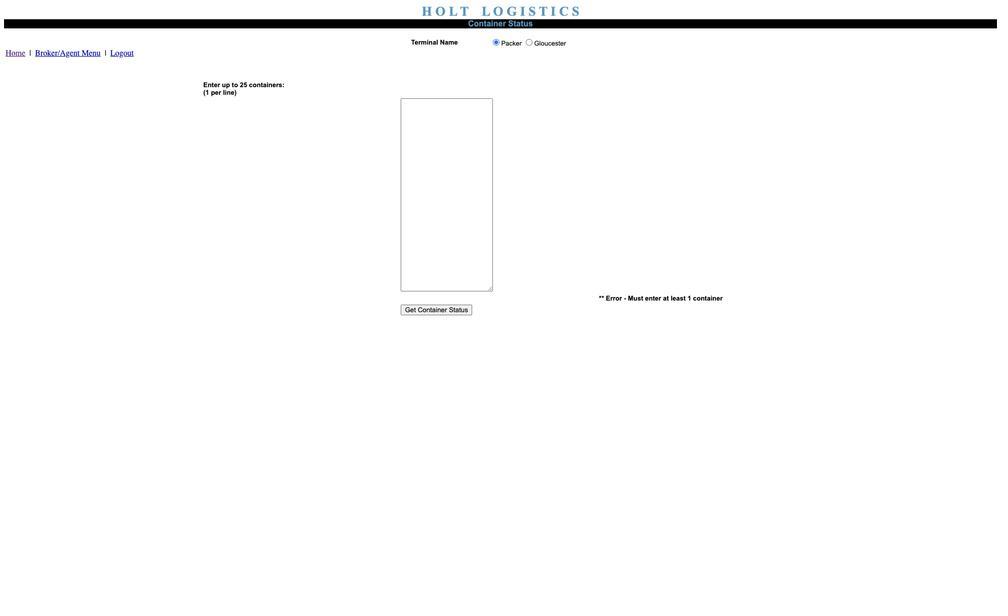 Task type: describe. For each thing, give the bounding box(es) containing it.
2 | from the left
[[105, 49, 106, 58]]

logout link
[[110, 49, 134, 58]]

home | broker/agent menu | logout
[[6, 49, 134, 58]]

1 o from the left
[[436, 4, 446, 19]]

2 i from the left
[[551, 4, 556, 19]]

status
[[509, 19, 533, 28]]

25
[[240, 81, 247, 89]]

at
[[664, 294, 669, 302]]

broker/agent
[[35, 49, 80, 58]]

broker/agent menu link
[[35, 49, 101, 58]]

1 i from the left
[[521, 4, 526, 19]]

gloucester
[[535, 40, 567, 47]]

2 o from the left
[[493, 4, 504, 19]]

**
[[600, 294, 605, 302]]

terminal
[[412, 39, 439, 46]]

must
[[628, 294, 644, 302]]

h
[[422, 4, 432, 19]]

up
[[222, 81, 230, 89]]

logout
[[110, 49, 134, 58]]

1 | from the left
[[29, 49, 31, 58]]

name
[[440, 39, 458, 46]]

enter up to       25 containers: (1 per line)
[[203, 81, 285, 96]]

container
[[469, 19, 506, 28]]

menu
[[82, 49, 101, 58]]

1 s from the left
[[529, 4, 536, 19]]

** error - must enter at least 1 container
[[600, 294, 723, 302]]

t    l
[[460, 4, 491, 19]]



Task type: locate. For each thing, give the bounding box(es) containing it.
1 horizontal spatial |
[[105, 49, 106, 58]]

None text field
[[401, 98, 494, 292]]

container
[[694, 294, 723, 302]]

1 horizontal spatial i
[[551, 4, 556, 19]]

c
[[560, 4, 569, 19]]

enter
[[646, 294, 662, 302]]

|
[[29, 49, 31, 58], [105, 49, 106, 58]]

h          o l t    l o g i s t i c s container status
[[422, 4, 580, 28]]

least
[[671, 294, 686, 302]]

t
[[540, 4, 548, 19]]

enter
[[203, 81, 220, 89]]

s left t
[[529, 4, 536, 19]]

to
[[232, 81, 238, 89]]

0 horizontal spatial |
[[29, 49, 31, 58]]

i
[[521, 4, 526, 19], [551, 4, 556, 19]]

(1
[[203, 89, 209, 96]]

0 horizontal spatial s
[[529, 4, 536, 19]]

line)
[[223, 89, 237, 96]]

1 horizontal spatial o
[[493, 4, 504, 19]]

-
[[624, 294, 627, 302]]

2 s from the left
[[572, 4, 580, 19]]

0 horizontal spatial o
[[436, 4, 446, 19]]

packer
[[502, 40, 524, 47]]

s
[[529, 4, 536, 19], [572, 4, 580, 19]]

i right g
[[521, 4, 526, 19]]

None radio
[[494, 39, 500, 46], [527, 39, 533, 46], [494, 39, 500, 46], [527, 39, 533, 46]]

home
[[6, 49, 25, 58]]

per
[[211, 89, 221, 96]]

l
[[449, 4, 458, 19]]

error
[[606, 294, 623, 302]]

0 horizontal spatial i
[[521, 4, 526, 19]]

terminal name
[[412, 39, 458, 46]]

1 horizontal spatial s
[[572, 4, 580, 19]]

o left g
[[493, 4, 504, 19]]

home link
[[6, 49, 25, 58]]

o
[[436, 4, 446, 19], [493, 4, 504, 19]]

| right 'menu'
[[105, 49, 106, 58]]

o left the l
[[436, 4, 446, 19]]

None submit
[[401, 305, 473, 315]]

s right c
[[572, 4, 580, 19]]

i right t
[[551, 4, 556, 19]]

containers:
[[249, 81, 285, 89]]

| right "home"
[[29, 49, 31, 58]]

1
[[688, 294, 692, 302]]

g
[[507, 4, 517, 19]]



Task type: vqa. For each thing, say whether or not it's contained in the screenshot.
Container No.
no



